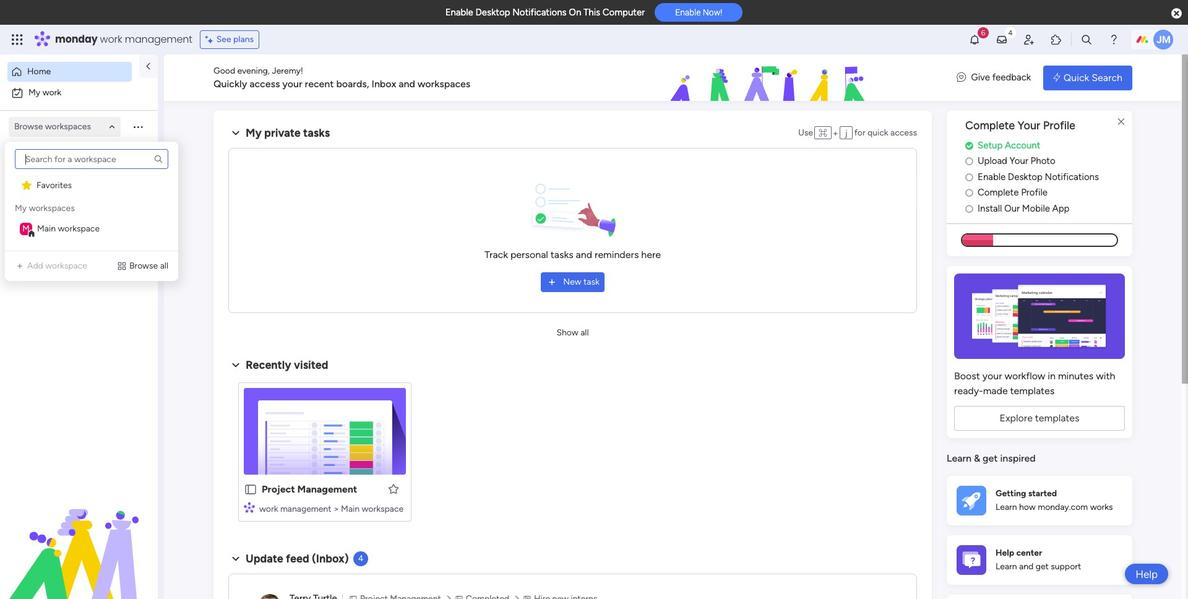 Task type: locate. For each thing, give the bounding box(es) containing it.
personal
[[511, 249, 549, 261]]

close my private tasks image
[[228, 126, 243, 141]]

0 vertical spatial browse
[[14, 122, 43, 132]]

circle o image down check circle image
[[966, 157, 974, 166]]

0 horizontal spatial help
[[996, 548, 1015, 559]]

1 horizontal spatial work
[[100, 32, 122, 46]]

recent
[[305, 78, 334, 90]]

⌘
[[819, 128, 828, 139]]

browse for browse all
[[129, 261, 158, 271]]

notifications left on at top
[[513, 7, 567, 18]]

1 horizontal spatial your
[[983, 370, 1003, 382]]

&
[[975, 453, 981, 465]]

to inside the this workspace is empty. join this workspace to create content.
[[101, 203, 109, 214]]

notifications inside enable desktop notifications link
[[1046, 171, 1100, 183]]

workspaces up search in workspace field
[[45, 122, 91, 132]]

give feedback
[[972, 72, 1032, 83]]

search
[[1092, 72, 1123, 83]]

1 vertical spatial circle o image
[[966, 188, 974, 198]]

0 vertical spatial main
[[37, 224, 56, 234]]

1 horizontal spatial browse
[[129, 261, 158, 271]]

1 horizontal spatial notifications
[[1046, 171, 1100, 183]]

Search in workspace field
[[26, 146, 103, 160]]

1 horizontal spatial desktop
[[1009, 171, 1043, 183]]

recently
[[246, 358, 291, 372]]

enable inside button
[[676, 8, 701, 17]]

1 horizontal spatial and
[[576, 249, 593, 261]]

0 vertical spatial all
[[160, 261, 168, 271]]

profile up mobile
[[1022, 187, 1048, 198]]

and inside good evening, jeremy! quickly access your recent boards, inbox and workspaces
[[399, 78, 415, 90]]

get right the &
[[983, 453, 998, 465]]

enable now! button
[[655, 3, 743, 22]]

complete up install
[[978, 187, 1020, 198]]

quick search button
[[1044, 65, 1133, 90]]

2 vertical spatial my
[[15, 203, 27, 214]]

circle o image inside enable desktop notifications link
[[966, 173, 974, 182]]

0 vertical spatial tasks
[[303, 126, 330, 140]]

here
[[642, 249, 661, 261]]

computer
[[603, 7, 645, 18]]

all right service icon
[[160, 261, 168, 271]]

browse
[[14, 122, 43, 132], [129, 261, 158, 271]]

1 horizontal spatial all
[[581, 327, 589, 338]]

+
[[833, 128, 839, 139]]

my workspaces row
[[15, 198, 75, 215]]

search everything image
[[1081, 33, 1094, 46]]

my
[[28, 87, 40, 98], [246, 126, 262, 140], [15, 203, 27, 214]]

0 horizontal spatial access
[[250, 78, 280, 90]]

0 horizontal spatial get
[[983, 453, 998, 465]]

1 vertical spatial learn
[[996, 502, 1018, 513]]

browse down my work
[[14, 122, 43, 132]]

main right >
[[341, 504, 360, 514]]

circle o image down check circle image
[[966, 173, 974, 182]]

0 horizontal spatial tasks
[[303, 126, 330, 140]]

templates image image
[[959, 274, 1122, 359]]

your up made
[[983, 370, 1003, 382]]

my for my work
[[28, 87, 40, 98]]

0 horizontal spatial your
[[283, 78, 303, 90]]

tree grid containing favorites
[[15, 174, 168, 241]]

1 horizontal spatial lottie animation image
[[597, 54, 945, 102]]

0 vertical spatial lottie animation element
[[597, 54, 945, 102]]

and up new task
[[576, 249, 593, 261]]

check circle image
[[966, 141, 974, 150]]

circle o image left complete profile
[[966, 188, 974, 198]]

all right show
[[581, 327, 589, 338]]

use
[[799, 128, 814, 138]]

templates right 'explore'
[[1036, 413, 1080, 424]]

notifications down upload your photo link
[[1046, 171, 1100, 183]]

learn
[[947, 453, 972, 465], [996, 502, 1018, 513], [996, 562, 1018, 572]]

1 horizontal spatial this
[[584, 7, 601, 18]]

0 vertical spatial templates
[[1011, 385, 1055, 397]]

workspaces inside button
[[45, 122, 91, 132]]

now!
[[703, 8, 723, 17]]

1 vertical spatial circle o image
[[966, 204, 974, 214]]

0 horizontal spatial lottie animation image
[[0, 474, 158, 599]]

see plans button
[[200, 30, 260, 49]]

dapulse x slim image
[[1115, 115, 1129, 129]]

1 vertical spatial browse
[[129, 261, 158, 271]]

1 vertical spatial your
[[1010, 156, 1029, 167]]

circle o image inside "install our mobile app" link
[[966, 204, 974, 214]]

list box
[[12, 149, 171, 241]]

get inside help center learn and get support
[[1036, 562, 1049, 572]]

1 horizontal spatial enable
[[676, 8, 701, 17]]

1 vertical spatial my
[[246, 126, 262, 140]]

my work
[[28, 87, 61, 98]]

good evening, jeremy! quickly access your recent boards, inbox and workspaces
[[214, 66, 471, 90]]

explore
[[1000, 413, 1033, 424]]

1 vertical spatial management
[[280, 504, 332, 514]]

work for monday
[[100, 32, 122, 46]]

this right on at top
[[584, 7, 601, 18]]

0 vertical spatial circle o image
[[966, 157, 974, 166]]

None search field
[[15, 149, 168, 169]]

0 horizontal spatial all
[[160, 261, 168, 271]]

0 vertical spatial and
[[399, 78, 415, 90]]

profile up "setup account" link on the right top
[[1044, 119, 1076, 133]]

0 vertical spatial lottie animation image
[[597, 54, 945, 102]]

track
[[485, 249, 508, 261]]

work down the home
[[43, 87, 61, 98]]

this up "my workspaces" on the top left
[[31, 189, 46, 200]]

0 vertical spatial desktop
[[476, 7, 511, 18]]

access right "quick"
[[891, 128, 918, 138]]

circle o image inside upload your photo link
[[966, 157, 974, 166]]

main
[[37, 224, 56, 234], [341, 504, 360, 514]]

2 circle o image from the top
[[966, 204, 974, 214]]

0 vertical spatial access
[[250, 78, 280, 90]]

learn left the &
[[947, 453, 972, 465]]

workspace up "this"
[[48, 189, 90, 200]]

tasks up new at the left top of page
[[551, 249, 574, 261]]

and
[[399, 78, 415, 90], [576, 249, 593, 261], [1020, 562, 1034, 572]]

0 vertical spatial get
[[983, 453, 998, 465]]

setup
[[978, 140, 1003, 151]]

1 vertical spatial all
[[581, 327, 589, 338]]

add to favorites image
[[388, 483, 400, 495]]

quick
[[1064, 72, 1090, 83]]

0 vertical spatial management
[[125, 32, 192, 46]]

workspace up 'request to join'
[[58, 224, 100, 234]]

my inside option
[[28, 87, 40, 98]]

1 horizontal spatial tasks
[[551, 249, 574, 261]]

circle o image for enable
[[966, 173, 974, 182]]

tasks right private
[[303, 126, 330, 140]]

workspaces right 'inbox'
[[418, 78, 471, 90]]

help image
[[1108, 33, 1121, 46]]

your down jeremy!
[[283, 78, 303, 90]]

0 vertical spatial learn
[[947, 453, 972, 465]]

my right the close my private tasks image
[[246, 126, 262, 140]]

is
[[92, 189, 98, 200]]

1 vertical spatial get
[[1036, 562, 1049, 572]]

lottie animation image for quickly access your recent boards, inbox and workspaces
[[597, 54, 945, 102]]

lottie animation image for join this workspace to create content.
[[0, 474, 158, 599]]

circle o image
[[966, 173, 974, 182], [966, 188, 974, 198]]

complete your profile
[[966, 119, 1076, 133]]

1 vertical spatial and
[[576, 249, 593, 261]]

to down empty.
[[101, 203, 109, 214]]

notifications
[[513, 7, 567, 18], [1046, 171, 1100, 183]]

0 horizontal spatial this
[[31, 189, 46, 200]]

learn inside help center learn and get support
[[996, 562, 1018, 572]]

your for upload
[[1010, 156, 1029, 167]]

update feed image
[[996, 33, 1009, 46]]

lottie animation element for quickly access your recent boards, inbox and workspaces
[[597, 54, 945, 102]]

desktop for enable desktop notifications
[[1009, 171, 1043, 183]]

your for complete
[[1018, 119, 1041, 133]]

upload your photo
[[978, 156, 1056, 167]]

2 vertical spatial and
[[1020, 562, 1034, 572]]

circle o image
[[966, 157, 974, 166], [966, 204, 974, 214]]

workspaces inside good evening, jeremy! quickly access your recent boards, inbox and workspaces
[[418, 78, 471, 90]]

4
[[358, 553, 364, 564]]

1 horizontal spatial to
[[101, 203, 109, 214]]

work management > main workspace
[[259, 504, 404, 514]]

learn inside getting started learn how monday.com works
[[996, 502, 1018, 513]]

visited
[[294, 358, 329, 372]]

0 horizontal spatial main
[[37, 224, 56, 234]]

workspaces for my workspaces
[[29, 203, 75, 214]]

my down the home
[[28, 87, 40, 98]]

close update feed (inbox) image
[[228, 551, 243, 566]]

see plans
[[217, 34, 254, 45]]

to inside button
[[84, 248, 92, 259]]

your inside good evening, jeremy! quickly access your recent boards, inbox and workspaces
[[283, 78, 303, 90]]

1 vertical spatial lottie animation element
[[0, 474, 158, 599]]

browse right service icon
[[129, 261, 158, 271]]

1 vertical spatial desktop
[[1009, 171, 1043, 183]]

1 horizontal spatial management
[[280, 504, 332, 514]]

0 horizontal spatial to
[[84, 248, 92, 259]]

1 vertical spatial main
[[341, 504, 360, 514]]

workspace options image
[[132, 121, 144, 133]]

0 horizontal spatial enable
[[446, 7, 474, 18]]

0 horizontal spatial lottie animation element
[[0, 474, 158, 599]]

0 vertical spatial complete
[[966, 119, 1016, 133]]

enable
[[446, 7, 474, 18], [676, 8, 701, 17], [978, 171, 1006, 183]]

lottie animation image
[[597, 54, 945, 102], [0, 474, 158, 599]]

circle o image left install
[[966, 204, 974, 214]]

help inside help center learn and get support
[[996, 548, 1015, 559]]

support
[[1052, 562, 1082, 572]]

2 horizontal spatial my
[[246, 126, 262, 140]]

home link
[[7, 62, 132, 82]]

complete up setup
[[966, 119, 1016, 133]]

0 vertical spatial to
[[101, 203, 109, 214]]

access
[[250, 78, 280, 90], [891, 128, 918, 138]]

templates down workflow on the right bottom
[[1011, 385, 1055, 397]]

1 vertical spatial to
[[84, 248, 92, 259]]

project
[[262, 483, 295, 495]]

explore templates
[[1000, 413, 1080, 424]]

get
[[983, 453, 998, 465], [1036, 562, 1049, 572]]

for
[[855, 128, 866, 138]]

work right monday
[[100, 32, 122, 46]]

management
[[298, 483, 357, 495]]

main right workspace image
[[37, 224, 56, 234]]

new task button
[[541, 272, 605, 293], [541, 272, 605, 292]]

browse for browse workspaces
[[14, 122, 43, 132]]

1 vertical spatial notifications
[[1046, 171, 1100, 183]]

2 circle o image from the top
[[966, 188, 974, 198]]

help inside button
[[1136, 568, 1159, 581]]

project management
[[262, 483, 357, 495]]

0 horizontal spatial my
[[15, 203, 27, 214]]

on
[[569, 7, 582, 18]]

this
[[584, 7, 601, 18], [31, 189, 46, 200]]

ready-
[[955, 385, 984, 397]]

1 vertical spatial complete
[[978, 187, 1020, 198]]

your up account
[[1018, 119, 1041, 133]]

and right 'inbox'
[[399, 78, 415, 90]]

my up m in the left of the page
[[15, 203, 27, 214]]

getting
[[996, 489, 1027, 499]]

0 vertical spatial your
[[283, 78, 303, 90]]

and down center
[[1020, 562, 1034, 572]]

1 vertical spatial tasks
[[551, 249, 574, 261]]

2 vertical spatial learn
[[996, 562, 1018, 572]]

install our mobile app link
[[966, 202, 1133, 216]]

0 horizontal spatial work
[[43, 87, 61, 98]]

1 circle o image from the top
[[966, 173, 974, 182]]

2 horizontal spatial enable
[[978, 171, 1006, 183]]

notifications for enable desktop notifications
[[1046, 171, 1100, 183]]

track personal tasks and reminders here
[[485, 249, 661, 261]]

2 vertical spatial work
[[259, 504, 278, 514]]

1 horizontal spatial lottie animation element
[[597, 54, 945, 102]]

mobile
[[1023, 203, 1051, 214]]

select product image
[[11, 33, 24, 46]]

1 vertical spatial your
[[983, 370, 1003, 382]]

1 vertical spatial help
[[1136, 568, 1159, 581]]

0 vertical spatial workspaces
[[418, 78, 471, 90]]

0 vertical spatial work
[[100, 32, 122, 46]]

0 vertical spatial help
[[996, 548, 1015, 559]]

all for show all
[[581, 327, 589, 338]]

all
[[160, 261, 168, 271], [581, 327, 589, 338]]

0 vertical spatial notifications
[[513, 7, 567, 18]]

monday work management
[[55, 32, 192, 46]]

2 horizontal spatial work
[[259, 504, 278, 514]]

1 horizontal spatial my
[[28, 87, 40, 98]]

workspaces down the favorites
[[29, 203, 75, 214]]

0 vertical spatial this
[[584, 7, 601, 18]]

lottie animation element for join this workspace to create content.
[[0, 474, 158, 599]]

your down account
[[1010, 156, 1029, 167]]

get down center
[[1036, 562, 1049, 572]]

new
[[564, 277, 582, 287]]

enable desktop notifications
[[978, 171, 1100, 183]]

learn down center
[[996, 562, 1018, 572]]

v2 bolt switch image
[[1054, 71, 1061, 85]]

and inside help center learn and get support
[[1020, 562, 1034, 572]]

0 horizontal spatial and
[[399, 78, 415, 90]]

desktop for enable desktop notifications on this computer
[[476, 7, 511, 18]]

learn down getting
[[996, 502, 1018, 513]]

1 vertical spatial access
[[891, 128, 918, 138]]

tree grid
[[15, 174, 168, 241]]

0 horizontal spatial desktop
[[476, 7, 511, 18]]

boost your workflow in minutes with ready-made templates
[[955, 370, 1116, 397]]

help
[[996, 548, 1015, 559], [1136, 568, 1159, 581]]

complete for complete profile
[[978, 187, 1020, 198]]

dapulse close image
[[1172, 7, 1183, 20]]

6 image
[[978, 25, 990, 39]]

v2 user feedback image
[[957, 71, 967, 85]]

started
[[1029, 489, 1058, 499]]

1 vertical spatial templates
[[1036, 413, 1080, 424]]

enable desktop notifications link
[[966, 170, 1133, 184]]

v2 star 2 image
[[22, 179, 32, 191]]

reminders
[[595, 249, 639, 261]]

0 vertical spatial your
[[1018, 119, 1041, 133]]

circle o image inside "complete profile" link
[[966, 188, 974, 198]]

work inside option
[[43, 87, 61, 98]]

your
[[1018, 119, 1041, 133], [1010, 156, 1029, 167]]

my for my private tasks
[[246, 126, 262, 140]]

1 vertical spatial workspaces
[[45, 122, 91, 132]]

tasks for personal
[[551, 249, 574, 261]]

0 vertical spatial circle o image
[[966, 173, 974, 182]]

how
[[1020, 502, 1036, 513]]

2 vertical spatial workspaces
[[29, 203, 75, 214]]

enable desktop notifications on this computer
[[446, 7, 645, 18]]

complete
[[966, 119, 1016, 133], [978, 187, 1020, 198]]

1 vertical spatial this
[[31, 189, 46, 200]]

work down project
[[259, 504, 278, 514]]

workspaces inside row
[[29, 203, 75, 214]]

access inside good evening, jeremy! quickly access your recent boards, inbox and workspaces
[[250, 78, 280, 90]]

to left join
[[84, 248, 92, 259]]

lottie animation element
[[597, 54, 945, 102], [0, 474, 158, 599]]

1 vertical spatial lottie animation image
[[0, 474, 158, 599]]

0 horizontal spatial browse
[[14, 122, 43, 132]]

complete profile link
[[966, 186, 1133, 200]]

1 horizontal spatial get
[[1036, 562, 1049, 572]]

access down evening,
[[250, 78, 280, 90]]

1 circle o image from the top
[[966, 157, 974, 166]]

enable for enable desktop notifications on this computer
[[446, 7, 474, 18]]

1 vertical spatial work
[[43, 87, 61, 98]]

0 horizontal spatial notifications
[[513, 7, 567, 18]]

your
[[283, 78, 303, 90], [983, 370, 1003, 382]]

0 vertical spatial my
[[28, 87, 40, 98]]

1 horizontal spatial help
[[1136, 568, 1159, 581]]

2 horizontal spatial and
[[1020, 562, 1034, 572]]

see
[[217, 34, 231, 45]]

my inside row
[[15, 203, 27, 214]]



Task type: describe. For each thing, give the bounding box(es) containing it.
center
[[1017, 548, 1043, 559]]

list box containing favorites
[[12, 149, 171, 241]]

workspaces for browse workspaces
[[45, 122, 91, 132]]

notifications for enable desktop notifications on this computer
[[513, 7, 567, 18]]

my work option
[[7, 83, 150, 103]]

upload
[[978, 156, 1008, 167]]

(inbox)
[[312, 552, 349, 566]]

quick search
[[1064, 72, 1123, 83]]

install
[[978, 203, 1003, 214]]

workspace image
[[20, 223, 32, 235]]

getting started element
[[947, 476, 1133, 526]]

workspace up content.
[[57, 203, 99, 214]]

explore templates button
[[955, 406, 1126, 431]]

works
[[1091, 502, 1114, 513]]

inspired
[[1001, 453, 1036, 465]]

account
[[1006, 140, 1041, 151]]

our
[[1005, 203, 1021, 214]]

circle o image for upload
[[966, 157, 974, 166]]

notifications image
[[969, 33, 981, 46]]

templates inside button
[[1036, 413, 1080, 424]]

this inside the this workspace is empty. join this workspace to create content.
[[31, 189, 46, 200]]

favorites
[[37, 180, 72, 191]]

learn & get inspired
[[947, 453, 1036, 465]]

invite members image
[[1024, 33, 1036, 46]]

4 image
[[1006, 25, 1017, 39]]

my workspaces
[[15, 203, 75, 214]]

browse workspaces
[[14, 122, 91, 132]]

show all
[[557, 327, 589, 338]]

1 horizontal spatial access
[[891, 128, 918, 138]]

service icon image
[[117, 261, 127, 271]]

help for help center learn and get support
[[996, 548, 1015, 559]]

tasks for private
[[303, 126, 330, 140]]

photo
[[1031, 156, 1056, 167]]

help center element
[[947, 536, 1133, 585]]

enable for enable now!
[[676, 8, 701, 17]]

m
[[22, 224, 30, 234]]

⌘ +
[[819, 128, 839, 139]]

getting started learn how monday.com works
[[996, 489, 1114, 513]]

workflow
[[1005, 370, 1046, 382]]

and for track personal tasks and reminders here
[[576, 249, 593, 261]]

browse all
[[129, 261, 168, 271]]

0 vertical spatial profile
[[1044, 119, 1076, 133]]

and for help center learn and get support
[[1020, 562, 1034, 572]]

circle o image for install
[[966, 204, 974, 214]]

main inside tree grid
[[37, 224, 56, 234]]

minutes
[[1059, 370, 1094, 382]]

Search for content search field
[[15, 149, 168, 169]]

j
[[846, 128, 848, 139]]

my private tasks
[[246, 126, 330, 140]]

main workspace
[[37, 224, 100, 234]]

close recently visited image
[[228, 358, 243, 372]]

update feed (inbox)
[[246, 552, 349, 566]]

help center learn and get support
[[996, 548, 1082, 572]]

private
[[264, 126, 301, 140]]

work for my
[[43, 87, 61, 98]]

all for browse all
[[160, 261, 168, 271]]

help button
[[1126, 564, 1169, 585]]

join
[[22, 203, 38, 214]]

with
[[1097, 370, 1116, 382]]

home
[[27, 66, 51, 77]]

>
[[334, 504, 339, 514]]

home option
[[7, 62, 132, 82]]

main workspace element
[[15, 217, 168, 241]]

this workspace is empty. join this workspace to create content.
[[22, 189, 136, 227]]

1 vertical spatial profile
[[1022, 187, 1048, 198]]

request
[[50, 248, 82, 259]]

feedback
[[993, 72, 1032, 83]]

my work link
[[7, 83, 150, 103]]

monday
[[55, 32, 98, 46]]

quickly
[[214, 78, 247, 90]]

jeremy miller image
[[1154, 30, 1174, 50]]

monday marketplace image
[[1051, 33, 1063, 46]]

templates inside the boost your workflow in minutes with ready-made templates
[[1011, 385, 1055, 397]]

setup account
[[978, 140, 1041, 151]]

quick
[[868, 128, 889, 138]]

plans
[[233, 34, 254, 45]]

enable for enable desktop notifications
[[978, 171, 1006, 183]]

recently visited
[[246, 358, 329, 372]]

favorites element
[[15, 174, 168, 198]]

task
[[584, 277, 600, 287]]

evening,
[[237, 66, 270, 76]]

made
[[984, 385, 1008, 397]]

request to join button
[[45, 244, 113, 264]]

enable now!
[[676, 8, 723, 17]]

new task
[[564, 277, 600, 287]]

show all button
[[552, 323, 594, 343]]

inbox
[[372, 78, 396, 90]]

jeremy!
[[272, 66, 303, 76]]

this
[[40, 203, 55, 214]]

setup account link
[[966, 139, 1133, 153]]

complete for complete your profile
[[966, 119, 1016, 133]]

in
[[1049, 370, 1056, 382]]

help for help
[[1136, 568, 1159, 581]]

your inside the boost your workflow in minutes with ready-made templates
[[983, 370, 1003, 382]]

feed
[[286, 552, 309, 566]]

app
[[1053, 203, 1070, 214]]

workspace inside main workspace element
[[58, 224, 100, 234]]

show
[[557, 327, 579, 338]]

create
[[111, 203, 136, 214]]

my for my workspaces
[[15, 203, 27, 214]]

monday.com
[[1039, 502, 1089, 513]]

learn for getting
[[996, 502, 1018, 513]]

for quick access
[[855, 128, 918, 138]]

workspace down add to favorites image
[[362, 504, 404, 514]]

browse workspaces button
[[9, 117, 121, 137]]

boards,
[[336, 78, 369, 90]]

1 horizontal spatial main
[[341, 504, 360, 514]]

update
[[246, 552, 284, 566]]

learn for help
[[996, 562, 1018, 572]]

search image
[[154, 154, 163, 164]]

request to join
[[50, 248, 108, 259]]

0 horizontal spatial management
[[125, 32, 192, 46]]

circle o image for complete
[[966, 188, 974, 198]]

join
[[94, 248, 108, 259]]

content.
[[63, 217, 95, 227]]

give
[[972, 72, 991, 83]]

boost
[[955, 370, 981, 382]]

public board image
[[244, 483, 258, 496]]



Task type: vqa. For each thing, say whether or not it's contained in the screenshot.
the rightmost Add to favorites icon
no



